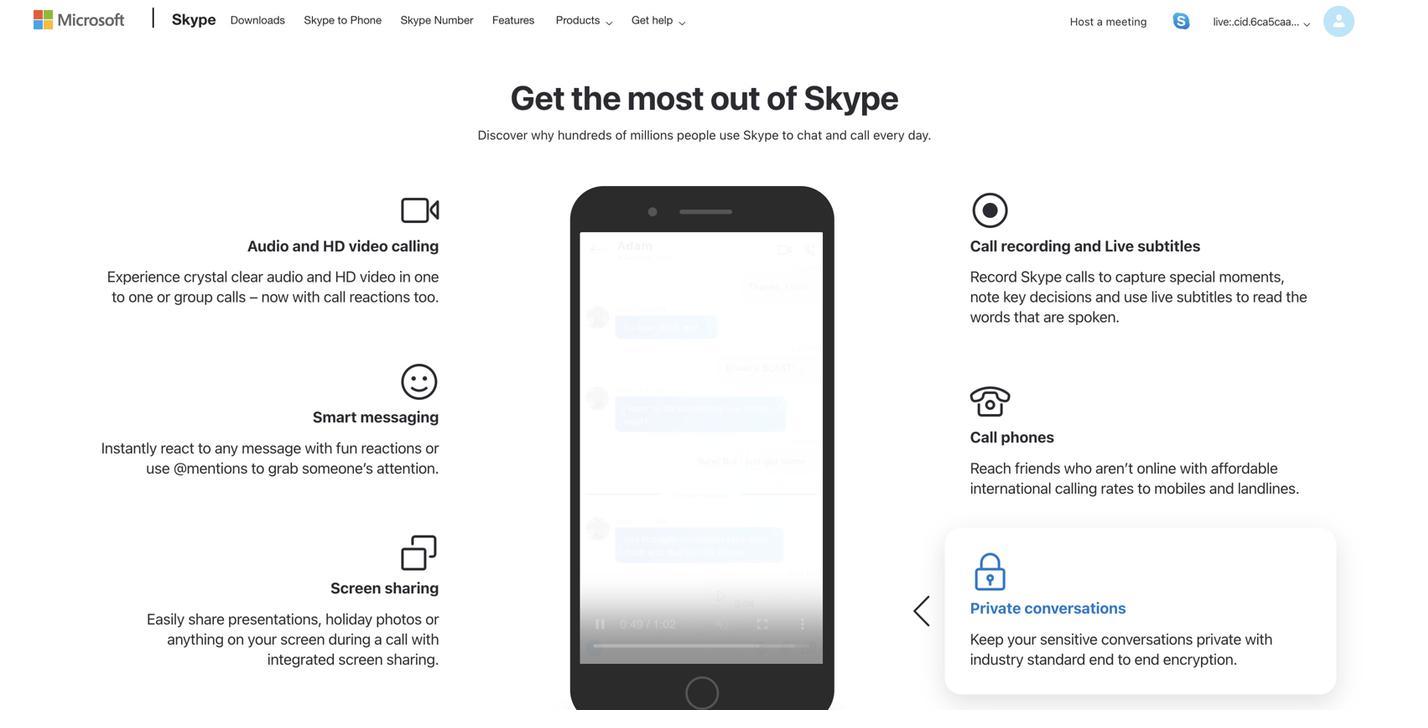 Task type: describe. For each thing, give the bounding box(es) containing it.
read
[[1253, 288, 1283, 306]]

1 horizontal spatial one
[[414, 268, 439, 286]]

help
[[652, 13, 673, 26]]

keep your sensitive conversations private with industry standard end to end encryption.
[[971, 631, 1273, 669]]

menu bar containing host a meeting
[[34, 0, 1376, 87]]

and inside reach friends who aren't online with affordable international calling rates to mobiles and landlines.
[[1210, 479, 1235, 497]]

and left live
[[1075, 237, 1102, 255]]

get for get help
[[632, 13, 649, 26]]

moments,
[[1220, 268, 1285, 286]]

any
[[215, 439, 238, 457]]

to inside keep your sensitive conversations private with industry standard end to end encryption.
[[1118, 651, 1131, 669]]

 link
[[1174, 13, 1190, 29]]

most
[[627, 78, 704, 117]]

sharing
[[385, 580, 439, 598]]

skype up every
[[804, 78, 899, 117]]

standard
[[1028, 651, 1086, 669]]

easily
[[147, 610, 185, 628]]

aren't
[[1096, 459, 1134, 477]]

@mentions
[[174, 459, 248, 477]]

hd inside experience crystal clear audio and hd video in one to one or group calls – now with call reactions too.
[[335, 268, 356, 286]]

to inside reach friends who aren't online with affordable international calling rates to mobiles and landlines.
[[1138, 479, 1151, 497]]

skype down out
[[744, 128, 779, 142]]

microsoft image
[[34, 10, 124, 29]]

experience
[[107, 268, 180, 286]]

skype number link
[[393, 0, 481, 39]]

spoken.
[[1068, 308, 1120, 326]]

avatar image
[[1324, 6, 1355, 37]]

record skype calls to capture special moments, note key decisions and use live subtitles to read the words that are spoken.
[[971, 268, 1308, 326]]

instantly react to any message with fun reactions or use @mentions to grab someone's attention.
[[101, 439, 439, 477]]

people
[[677, 128, 716, 142]]

use inside instantly react to any message with fun reactions or use @mentions to grab someone's attention.
[[146, 459, 170, 477]]

landlines.
[[1238, 479, 1300, 497]]

day.
[[908, 128, 932, 142]]

meeting
[[1106, 15, 1147, 28]]

video inside experience crystal clear audio and hd video in one to one or group calls – now with call reactions too.
[[360, 268, 396, 286]]

skype left phone
[[304, 13, 335, 26]]

or inside experience crystal clear audio and hd video in one to one or group calls – now with call reactions too.
[[157, 288, 170, 306]]

call recording and live subtitles
[[971, 237, 1201, 255]]

chat
[[797, 128, 823, 142]]

during
[[329, 631, 371, 649]]

0 vertical spatial hd
[[323, 237, 345, 255]]

anything
[[167, 631, 224, 649]]

call for 
[[971, 428, 998, 446]]

affordable
[[1211, 459, 1278, 477]]

host
[[1070, 15, 1094, 28]]

0 horizontal spatial one
[[129, 288, 153, 306]]

a inside host a meeting link
[[1097, 15, 1103, 28]]

arrow down image
[[1297, 14, 1317, 34]]

on
[[227, 631, 244, 649]]

instantly
[[101, 439, 157, 457]]


[[399, 362, 439, 402]]

someone's
[[302, 459, 373, 477]]


[[971, 553, 1011, 594]]

clear
[[231, 268, 263, 286]]

experience crystal clear audio and hd video in one to one or group calls – now with call reactions too.
[[107, 268, 439, 306]]

private conversations
[[971, 600, 1127, 618]]

crystal
[[184, 268, 228, 286]]

call inside easily share presentations, holiday photos or anything on your screen during a call with integrated screen sharing.
[[386, 631, 408, 649]]

now
[[261, 288, 289, 306]]

–
[[250, 288, 258, 306]]

reach friends who aren't online with affordable international calling rates to mobiles and landlines.
[[971, 459, 1300, 497]]

presentations,
[[228, 610, 322, 628]]

keep
[[971, 631, 1004, 649]]

the inside record skype calls to capture special moments, note key decisions and use live subtitles to read the words that are spoken.
[[1286, 288, 1308, 306]]

downloads link
[[223, 0, 293, 39]]

sensitive
[[1040, 631, 1098, 649]]

private
[[1197, 631, 1242, 649]]

skype number
[[401, 13, 474, 26]]

react
[[161, 439, 194, 457]]

to down moments,
[[1237, 288, 1250, 306]]

integrated
[[267, 651, 335, 669]]

to left phone
[[338, 13, 347, 26]]

get help button
[[621, 0, 699, 41]]

grab
[[268, 459, 298, 477]]

get the most out of skype
[[511, 78, 899, 117]]

a inside easily share presentations, holiday photos or anything on your screen during a call with integrated screen sharing.
[[374, 631, 382, 649]]

hundreds
[[558, 128, 612, 142]]

skype left downloads link at left top
[[172, 10, 216, 28]]

0 vertical spatial screen
[[280, 631, 325, 649]]

key
[[1004, 288, 1026, 306]]

industry
[[971, 651, 1024, 669]]

products
[[556, 13, 600, 26]]

discover why hundreds of millions people use skype to chat and call every day.
[[478, 128, 932, 142]]

out
[[711, 78, 760, 117]]

every
[[874, 128, 905, 142]]

who
[[1064, 459, 1092, 477]]


[[399, 190, 439, 231]]

that
[[1014, 308, 1040, 326]]

reach
[[971, 459, 1012, 477]]

to down message
[[251, 459, 264, 477]]

with for 
[[1246, 631, 1273, 649]]

0 vertical spatial subtitles
[[1138, 237, 1201, 255]]

with for 
[[305, 439, 333, 457]]

0 vertical spatial call
[[851, 128, 870, 142]]

attention.
[[377, 459, 439, 477]]

encryption.
[[1164, 651, 1238, 669]]

reactions inside instantly react to any message with fun reactions or use @mentions to grab someone's attention.
[[361, 439, 422, 457]]

capture
[[1116, 268, 1166, 286]]

easily share presentations, holiday photos or anything on your screen during a call with integrated screen sharing.
[[147, 610, 439, 669]]

call phones
[[971, 428, 1055, 446]]

1 end from the left
[[1089, 651, 1114, 669]]

private
[[971, 600, 1021, 618]]

number
[[434, 13, 474, 26]]

to down live
[[1099, 268, 1112, 286]]

message
[[242, 439, 301, 457]]

get for get the most out of skype
[[511, 78, 565, 117]]

skype link
[[164, 0, 221, 44]]

phone
[[350, 13, 382, 26]]

screen sharing
[[331, 580, 439, 598]]



Task type: vqa. For each thing, say whether or not it's contained in the screenshot.
"Stay"
no



Task type: locate. For each thing, give the bounding box(es) containing it.
get up why
[[511, 78, 565, 117]]

0 vertical spatial a
[[1097, 15, 1103, 28]]

with inside experience crystal clear audio and hd video in one to one or group calls – now with call reactions too.
[[293, 288, 320, 306]]

live
[[1152, 288, 1173, 306]]

or
[[157, 288, 170, 306], [426, 439, 439, 457], [426, 610, 439, 628]]

hd right audio
[[323, 237, 345, 255]]

discover
[[478, 128, 528, 142]]

one
[[414, 268, 439, 286], [129, 288, 153, 306]]

and right the 'audio'
[[307, 268, 332, 286]]

of up the chat
[[767, 78, 798, 117]]

call down photos
[[386, 631, 408, 649]]

1 vertical spatial subtitles
[[1177, 288, 1233, 306]]

to up @mentions
[[198, 439, 211, 457]]

and
[[826, 128, 847, 142], [293, 237, 320, 255], [1075, 237, 1102, 255], [307, 268, 332, 286], [1096, 288, 1121, 306], [1210, 479, 1235, 497]]

share
[[188, 610, 225, 628]]

live:.cid.6ca5caa... link
[[1200, 0, 1355, 43]]

0 vertical spatial one
[[414, 268, 439, 286]]

0 vertical spatial the
[[571, 78, 621, 117]]

2 horizontal spatial use
[[1124, 288, 1148, 306]]

calls up decisions
[[1066, 268, 1095, 286]]

with inside keep your sensitive conversations private with industry standard end to end encryption.
[[1246, 631, 1273, 649]]

video showcase of features available on skype. skype provides you with audio and hd video calling, smart messaging, screen sharing, call recording and live subtitles, call to phones and on top of all we're keeping your conversations private. element
[[580, 233, 823, 665]]

calls inside record skype calls to capture special moments, note key decisions and use live subtitles to read the words that are spoken.
[[1066, 268, 1095, 286]]

1 horizontal spatial your
[[1008, 631, 1037, 649]]

0 horizontal spatial calls
[[216, 288, 246, 306]]

0 horizontal spatial a
[[374, 631, 382, 649]]

online
[[1137, 459, 1177, 477]]

use down react
[[146, 459, 170, 477]]

0 vertical spatial of
[[767, 78, 798, 117]]

calling up the in
[[392, 237, 439, 255]]

and inside experience crystal clear audio and hd video in one to one or group calls – now with call reactions too.
[[307, 268, 332, 286]]

1 vertical spatial one
[[129, 288, 153, 306]]

and inside record skype calls to capture special moments, note key decisions and use live subtitles to read the words that are spoken.
[[1096, 288, 1121, 306]]

with up sharing.
[[412, 631, 439, 649]]

1 horizontal spatial of
[[767, 78, 798, 117]]

1 vertical spatial conversations
[[1102, 631, 1193, 649]]

live:.cid.6ca5caa...
[[1214, 15, 1300, 28]]

or up attention.
[[426, 439, 439, 457]]

2 call from the top
[[971, 428, 998, 446]]

use inside record skype calls to capture special moments, note key decisions and use live subtitles to read the words that are spoken.
[[1124, 288, 1148, 306]]

0 horizontal spatial call
[[324, 288, 346, 306]]

to down online
[[1138, 479, 1151, 497]]

1 vertical spatial get
[[511, 78, 565, 117]]

calling inside reach friends who aren't online with affordable international calling rates to mobiles and landlines.
[[1055, 479, 1098, 497]]

1 vertical spatial call
[[971, 428, 998, 446]]

1 horizontal spatial end
[[1135, 651, 1160, 669]]

subtitles up special
[[1138, 237, 1201, 255]]

end left encryption.
[[1135, 651, 1160, 669]]

the up hundreds
[[571, 78, 621, 117]]

with up someone's
[[305, 439, 333, 457]]

your
[[248, 631, 277, 649], [1008, 631, 1037, 649]]

2 horizontal spatial call
[[851, 128, 870, 142]]

or right photos
[[426, 610, 439, 628]]

get help
[[632, 13, 673, 26]]


[[399, 533, 439, 573]]

recording
[[1001, 237, 1071, 255]]

1 vertical spatial hd
[[335, 268, 356, 286]]

reactions down the in
[[349, 288, 410, 306]]

1 vertical spatial calls
[[216, 288, 246, 306]]

call
[[851, 128, 870, 142], [324, 288, 346, 306], [386, 631, 408, 649]]

2 vertical spatial call
[[386, 631, 408, 649]]

call up reach
[[971, 428, 998, 446]]

use down capture
[[1124, 288, 1148, 306]]

photos
[[376, 610, 422, 628]]

in
[[399, 268, 411, 286]]

call
[[971, 237, 998, 255], [971, 428, 998, 446]]

smart messaging
[[313, 408, 439, 426]]

2 end from the left
[[1135, 651, 1160, 669]]

special
[[1170, 268, 1216, 286]]

1 vertical spatial calling
[[1055, 479, 1098, 497]]

use right the people
[[720, 128, 740, 142]]

the
[[571, 78, 621, 117], [1286, 288, 1308, 306]]

with inside reach friends who aren't online with affordable international calling rates to mobiles and landlines.
[[1180, 459, 1208, 477]]

group
[[174, 288, 213, 306]]

rates
[[1101, 479, 1134, 497]]

1 vertical spatial the
[[1286, 288, 1308, 306]]

subtitles down special
[[1177, 288, 1233, 306]]

one up too.
[[414, 268, 439, 286]]

or down experience
[[157, 288, 170, 306]]

skype to phone
[[304, 13, 382, 26]]

are
[[1044, 308, 1065, 326]]

skype
[[172, 10, 216, 28], [304, 13, 335, 26], [401, 13, 431, 26], [804, 78, 899, 117], [744, 128, 779, 142], [1021, 268, 1062, 286]]

2 your from the left
[[1008, 631, 1037, 649]]

0 horizontal spatial your
[[248, 631, 277, 649]]

your up 'industry'
[[1008, 631, 1037, 649]]

and up spoken.
[[1096, 288, 1121, 306]]

call down audio and hd video calling
[[324, 288, 346, 306]]

friends
[[1015, 459, 1061, 477]]

of
[[767, 78, 798, 117], [616, 128, 627, 142]]

holiday
[[326, 610, 373, 628]]

1 call from the top
[[971, 237, 998, 255]]

1 vertical spatial use
[[1124, 288, 1148, 306]]

conversations up encryption.
[[1102, 631, 1193, 649]]

2 vertical spatial use
[[146, 459, 170, 477]]

1 horizontal spatial a
[[1097, 15, 1103, 28]]

reactions up attention.
[[361, 439, 422, 457]]

1 vertical spatial or
[[426, 439, 439, 457]]

0 vertical spatial reactions
[[349, 288, 410, 306]]

sharing.
[[387, 651, 439, 669]]

0 horizontal spatial of
[[616, 128, 627, 142]]

record
[[971, 268, 1018, 286]]

menu bar
[[34, 0, 1376, 87]]

or inside easily share presentations, holiday photos or anything on your screen during a call with integrated screen sharing.
[[426, 610, 439, 628]]

1 vertical spatial screen
[[338, 651, 383, 669]]

0 vertical spatial get
[[632, 13, 649, 26]]

conversations inside keep your sensitive conversations private with industry standard end to end encryption.
[[1102, 631, 1193, 649]]

call for 
[[971, 237, 998, 255]]

1 vertical spatial reactions
[[361, 439, 422, 457]]

your down 'presentations,'
[[248, 631, 277, 649]]

with inside instantly react to any message with fun reactions or use @mentions to grab someone's attention.
[[305, 439, 333, 457]]

note
[[971, 288, 1000, 306]]

calls left –
[[216, 288, 246, 306]]

1 horizontal spatial use
[[720, 128, 740, 142]]

subtitles inside record skype calls to capture special moments, note key decisions and use live subtitles to read the words that are spoken.
[[1177, 288, 1233, 306]]

conversations up sensitive
[[1025, 600, 1127, 618]]

calls inside experience crystal clear audio and hd video in one to one or group calls – now with call reactions too.
[[216, 288, 246, 306]]

features
[[493, 13, 535, 26]]

screen up the integrated at bottom left
[[280, 631, 325, 649]]

and right the chat
[[826, 128, 847, 142]]

a right host
[[1097, 15, 1103, 28]]

and down affordable
[[1210, 479, 1235, 497]]

downloads
[[230, 13, 285, 26]]

subtitles
[[1138, 237, 1201, 255], [1177, 288, 1233, 306]]

use
[[720, 128, 740, 142], [1124, 288, 1148, 306], [146, 459, 170, 477]]

0 horizontal spatial screen
[[280, 631, 325, 649]]


[[971, 382, 1011, 422]]

0 horizontal spatial the
[[571, 78, 621, 117]]

1 horizontal spatial get
[[632, 13, 649, 26]]

end
[[1089, 651, 1114, 669], [1135, 651, 1160, 669]]

0 horizontal spatial use
[[146, 459, 170, 477]]

features link
[[485, 0, 542, 39]]


[[971, 190, 1011, 231]]

calling down the who
[[1055, 479, 1098, 497]]

one down experience
[[129, 288, 153, 306]]

to left the chat
[[782, 128, 794, 142]]

0 vertical spatial conversations
[[1025, 600, 1127, 618]]

skype left number
[[401, 13, 431, 26]]

1 horizontal spatial the
[[1286, 288, 1308, 306]]

0 vertical spatial use
[[720, 128, 740, 142]]

0 horizontal spatial calling
[[392, 237, 439, 255]]

live
[[1105, 237, 1134, 255]]

products button
[[545, 0, 626, 41]]

1 horizontal spatial screen
[[338, 651, 383, 669]]

to
[[338, 13, 347, 26], [782, 128, 794, 142], [1099, 268, 1112, 286], [112, 288, 125, 306], [1237, 288, 1250, 306], [198, 439, 211, 457], [251, 459, 264, 477], [1138, 479, 1151, 497], [1118, 651, 1131, 669]]

get inside dropdown button
[[632, 13, 649, 26]]

1 horizontal spatial calling
[[1055, 479, 1098, 497]]

1 horizontal spatial calls
[[1066, 268, 1095, 286]]

1 vertical spatial video
[[360, 268, 396, 286]]

0 horizontal spatial get
[[511, 78, 565, 117]]

0 horizontal spatial end
[[1089, 651, 1114, 669]]

end down sensitive
[[1089, 651, 1114, 669]]

with inside easily share presentations, holiday photos or anything on your screen during a call with integrated screen sharing.
[[412, 631, 439, 649]]

a right during
[[374, 631, 382, 649]]

decisions
[[1030, 288, 1092, 306]]

your inside keep your sensitive conversations private with industry standard end to end encryption.
[[1008, 631, 1037, 649]]

with for 
[[1180, 459, 1208, 477]]

0 vertical spatial calling
[[392, 237, 439, 255]]

audio
[[247, 237, 289, 255]]

0 vertical spatial or
[[157, 288, 170, 306]]

why
[[531, 128, 554, 142]]

the right read
[[1286, 288, 1308, 306]]

call up record
[[971, 237, 998, 255]]

calls
[[1066, 268, 1095, 286], [216, 288, 246, 306]]

hd
[[323, 237, 345, 255], [335, 268, 356, 286]]

1 vertical spatial a
[[374, 631, 382, 649]]

a
[[1097, 15, 1103, 28], [374, 631, 382, 649]]

0 vertical spatial video
[[349, 237, 388, 255]]

to down experience
[[112, 288, 125, 306]]

screen
[[280, 631, 325, 649], [338, 651, 383, 669]]

host a meeting
[[1070, 15, 1147, 28]]

0 vertical spatial call
[[971, 237, 998, 255]]

1 horizontal spatial call
[[386, 631, 408, 649]]

2 vertical spatial or
[[426, 610, 439, 628]]

of left millions
[[616, 128, 627, 142]]

host a meeting link
[[1057, 0, 1161, 43]]

reactions inside experience crystal clear audio and hd video in one to one or group calls – now with call reactions too.
[[349, 288, 410, 306]]

0 vertical spatial calls
[[1066, 268, 1095, 286]]

to right 'standard'
[[1118, 651, 1131, 669]]

skype up decisions
[[1021, 268, 1062, 286]]

with right the 'private'
[[1246, 631, 1273, 649]]

hd down audio and hd video calling
[[335, 268, 356, 286]]

get left help
[[632, 13, 649, 26]]

and up the 'audio'
[[293, 237, 320, 255]]

or inside instantly react to any message with fun reactions or use @mentions to grab someone's attention.
[[426, 439, 439, 457]]

video
[[349, 237, 388, 255], [360, 268, 396, 286]]

millions
[[630, 128, 674, 142]]

call inside experience crystal clear audio and hd video in one to one or group calls – now with call reactions too.
[[324, 288, 346, 306]]

1 your from the left
[[248, 631, 277, 649]]

with down the 'audio'
[[293, 288, 320, 306]]

audio and hd video calling
[[247, 237, 439, 255]]

your inside easily share presentations, holiday photos or anything on your screen during a call with integrated screen sharing.
[[248, 631, 277, 649]]

with up mobiles
[[1180, 459, 1208, 477]]

get
[[632, 13, 649, 26], [511, 78, 565, 117]]

fun
[[336, 439, 358, 457]]

screen down during
[[338, 651, 383, 669]]

reactions
[[349, 288, 410, 306], [361, 439, 422, 457]]

1 vertical spatial call
[[324, 288, 346, 306]]

conversations
[[1025, 600, 1127, 618], [1102, 631, 1193, 649]]

audio
[[267, 268, 303, 286]]

call left every
[[851, 128, 870, 142]]

to inside experience crystal clear audio and hd video in one to one or group calls – now with call reactions too.
[[112, 288, 125, 306]]

1 vertical spatial of
[[616, 128, 627, 142]]

smart
[[313, 408, 357, 426]]

skype inside record skype calls to capture special moments, note key decisions and use live subtitles to read the words that are spoken.
[[1021, 268, 1062, 286]]



